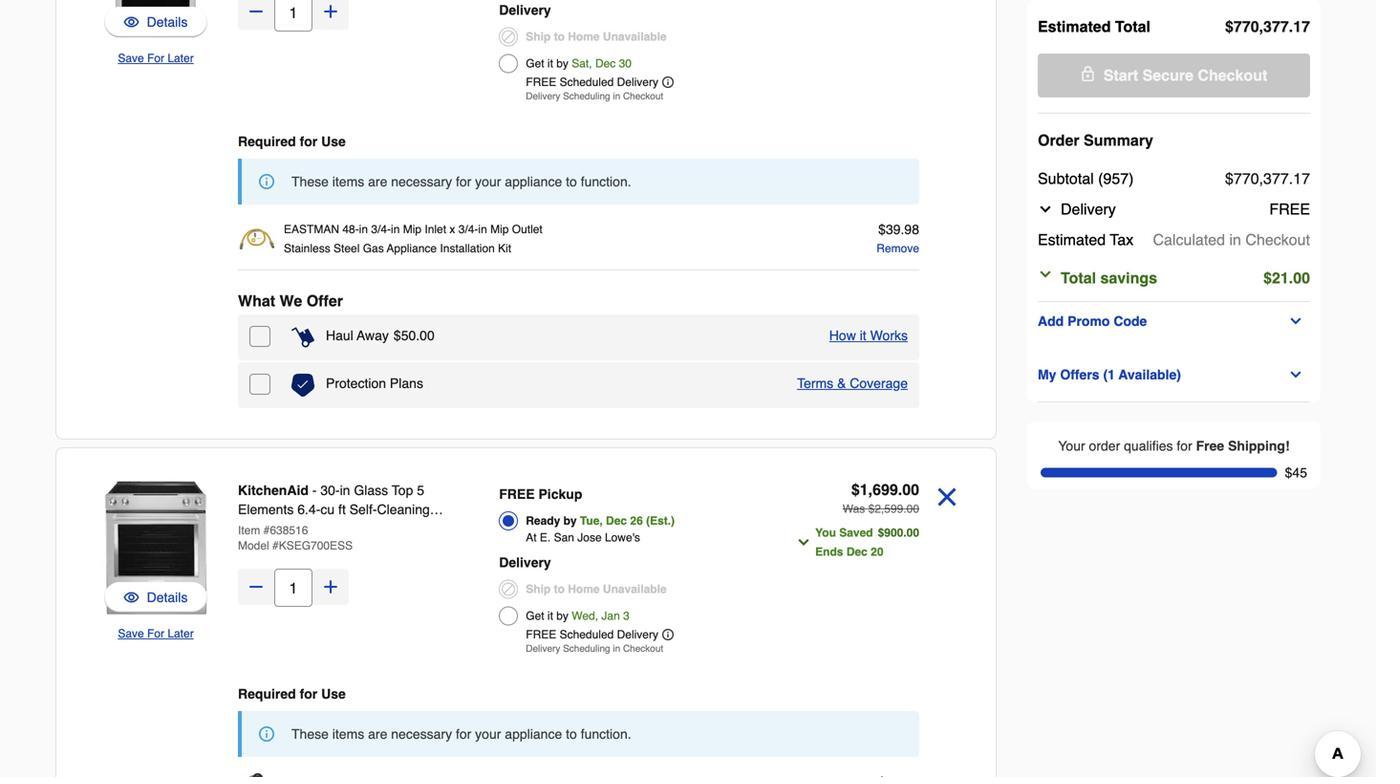 Task type: locate. For each thing, give the bounding box(es) containing it.
plans
[[390, 376, 424, 391]]

1 function. from the top
[[581, 174, 632, 189]]

ship to home unavailable for wed,
[[526, 583, 667, 596]]

5
[[417, 483, 425, 498]]

it right how
[[860, 328, 867, 343]]

0 vertical spatial save for later button
[[118, 49, 194, 68]]

get inside option group
[[526, 610, 545, 623]]

770,377
[[1234, 18, 1290, 35], [1234, 170, 1290, 187]]

1 save for later button from the top
[[118, 49, 194, 68]]

2 unavailable from the top
[[603, 583, 667, 596]]

0 vertical spatial minus image
[[247, 2, 266, 21]]

estimated left tax at the right top
[[1038, 231, 1106, 249]]

0 vertical spatial unavailable
[[603, 30, 667, 44]]

0 vertical spatial items
[[333, 174, 365, 189]]

2 vertical spatial info image
[[259, 727, 274, 742]]

2 estimated from the top
[[1038, 231, 1106, 249]]

1 required for use from the top
[[238, 134, 346, 149]]

elements
[[238, 502, 294, 517]]

0 vertical spatial ship to home unavailable
[[526, 30, 667, 44]]

unavailable up 3
[[603, 583, 667, 596]]

get for get it by sat, dec 30
[[526, 57, 545, 70]]

1 estimated from the top
[[1038, 18, 1112, 35]]

1 vertical spatial 770,377
[[1234, 170, 1290, 187]]

1 vertical spatial minus image
[[247, 578, 266, 597]]

outlet
[[512, 223, 543, 236]]

3/4- up gas
[[371, 223, 391, 236]]

0 vertical spatial function.
[[581, 174, 632, 189]]

2 scheduling from the top
[[563, 644, 611, 655]]

1 vertical spatial home
[[568, 583, 600, 596]]

appliance
[[505, 174, 562, 189], [505, 727, 562, 742]]

delivery scheduling in checkout for wed,
[[526, 644, 664, 655]]

ft
[[339, 502, 346, 517]]

scheduling
[[563, 91, 611, 102], [563, 644, 611, 655]]

dec left 30
[[596, 57, 616, 70]]

required up info image
[[238, 134, 296, 149]]

$ 1,699 .00 was $ 2,599 .00
[[843, 481, 920, 516]]

2 necessary from the top
[[391, 727, 452, 742]]

info image
[[259, 174, 274, 189]]

cu
[[321, 502, 335, 517]]

free scheduled delivery inside option group
[[526, 628, 659, 642]]

in up the installation
[[478, 223, 487, 236]]

1 ship from the top
[[526, 30, 551, 44]]

required for use up info image
[[238, 134, 346, 149]]

1 vertical spatial estimated
[[1038, 231, 1106, 249]]

convection
[[238, 521, 305, 536]]

2 delivery scheduling in checkout from the top
[[526, 644, 664, 655]]

minus image
[[247, 2, 266, 21], [247, 578, 266, 597]]

save for later button for quickview icon
[[118, 49, 194, 68]]

save down quickview image
[[118, 627, 144, 641]]

1 unavailable from the top
[[603, 30, 667, 44]]

subtotal
[[1038, 170, 1095, 187]]

1 necessary from the top
[[391, 174, 452, 189]]

are for info image
[[368, 174, 388, 189]]

1 vertical spatial by
[[564, 514, 577, 528]]

ship up get it by wed, jan 3
[[526, 583, 551, 596]]

1 vertical spatial dec
[[606, 514, 627, 528]]

.00 down 2,599
[[904, 526, 920, 540]]

estimated
[[1038, 18, 1112, 35], [1038, 231, 1106, 249]]

2 stepper number input field with increment and decrement buttons number field from the top
[[274, 569, 313, 607]]

0 vertical spatial free scheduled delivery
[[526, 76, 659, 89]]

0 vertical spatial info image
[[663, 76, 674, 88]]

plus image
[[321, 578, 340, 597]]

minus image for plus icon the stepper number input field with increment and decrement buttons number field
[[247, 578, 266, 597]]

details button
[[104, 7, 207, 37], [124, 12, 188, 32], [104, 582, 207, 613], [124, 588, 188, 607]]

1 block image from the top
[[499, 27, 518, 46]]

dec
[[596, 57, 616, 70], [606, 514, 627, 528], [847, 546, 868, 559]]

0 horizontal spatial 3/4-
[[371, 223, 391, 236]]

free down get it by wed, jan 3
[[526, 628, 557, 642]]

2 use from the top
[[321, 687, 346, 702]]

mip up appliance
[[403, 223, 422, 236]]

2 $ 770,377 . 17 from the top
[[1226, 170, 1311, 187]]

ship up get it by sat, dec 30 in the top of the page
[[526, 30, 551, 44]]

2 home from the top
[[568, 583, 600, 596]]

for down 30-in 5 burners 5.8-cu ft self-cleaning convection oven freestanding natural gas range (stainless steel with printshield finish) image
[[147, 52, 164, 65]]

1 vertical spatial block image
[[499, 580, 518, 599]]

1 stepper number input field with increment and decrement buttons number field from the top
[[274, 0, 313, 32]]

total up start
[[1116, 18, 1151, 35]]

$39.98
[[879, 222, 920, 237]]

add
[[1038, 314, 1064, 329]]

top
[[392, 483, 413, 498]]

2 get from the top
[[526, 610, 545, 623]]

block image
[[499, 27, 518, 46], [499, 580, 518, 599]]

0 vertical spatial required for use
[[238, 134, 346, 149]]

2 free scheduled delivery from the top
[[526, 628, 659, 642]]

wed,
[[572, 610, 599, 623]]

0 vertical spatial by
[[557, 57, 569, 70]]

1 vertical spatial are
[[368, 727, 388, 742]]

2 save for later from the top
[[118, 627, 194, 641]]

save for later down 30-in 5 burners 5.8-cu ft self-cleaning convection oven freestanding natural gas range (stainless steel with printshield finish) image
[[118, 52, 194, 65]]

it for get it by sat, dec 30
[[548, 57, 554, 70]]

gas
[[363, 242, 384, 255]]

it for how it works
[[860, 328, 867, 343]]

dec inside you saved $ 900 .00 ends dec 20
[[847, 546, 868, 559]]

2 block image from the top
[[499, 580, 518, 599]]

delivery down get it by wed, jan 3
[[526, 644, 561, 655]]

home
[[568, 30, 600, 44], [568, 583, 600, 596]]

0 vertical spatial necessary
[[391, 174, 452, 189]]

1 save from the top
[[118, 52, 144, 65]]

1 vertical spatial appliance
[[505, 727, 562, 742]]

1 vertical spatial required for use
[[238, 687, 346, 702]]

1 these items are necessary for your appliance to function. from the top
[[292, 174, 632, 189]]

free down get it by sat, dec 30 in the top of the page
[[526, 76, 557, 89]]

1 free scheduled delivery from the top
[[526, 76, 659, 89]]

2 scheduled from the top
[[560, 628, 614, 642]]

checkout down 3
[[623, 644, 664, 655]]

0 vertical spatial ship
[[526, 30, 551, 44]]

1 vertical spatial ship
[[526, 583, 551, 596]]

for
[[300, 134, 318, 149], [456, 174, 472, 189], [1177, 438, 1193, 454], [300, 687, 318, 702], [456, 727, 472, 742]]

0 vertical spatial scheduled
[[560, 76, 614, 89]]

(1
[[1104, 367, 1116, 382]]

0 vertical spatial appliance
[[505, 174, 562, 189]]

necessary for info icon to the bottom
[[391, 727, 452, 742]]

1 vertical spatial save
[[118, 627, 144, 641]]

2 vertical spatial dec
[[847, 546, 868, 559]]

checkout right the secure at the top right of page
[[1199, 66, 1268, 84]]

free up "ready"
[[499, 487, 535, 502]]

scheduling inside option group
[[563, 644, 611, 655]]

1 vertical spatial these
[[292, 727, 329, 742]]

details right quickview image
[[147, 590, 188, 605]]

delivery
[[499, 2, 551, 18], [617, 76, 659, 89], [526, 91, 561, 102], [1061, 200, 1117, 218], [499, 555, 551, 570], [617, 628, 659, 642], [526, 644, 561, 655]]

it left the wed, on the left of the page
[[548, 610, 554, 623]]

get left sat,
[[526, 57, 545, 70]]

1 vertical spatial scheduled
[[560, 628, 614, 642]]

0 vertical spatial for
[[147, 52, 164, 65]]

1 home from the top
[[568, 30, 600, 44]]

1 mip from the left
[[403, 223, 422, 236]]

total down estimated tax
[[1061, 269, 1097, 287]]

home inside option group
[[568, 583, 600, 596]]

0 vertical spatial are
[[368, 174, 388, 189]]

installation
[[440, 242, 495, 255]]

1 scheduling from the top
[[563, 91, 611, 102]]

1 vertical spatial it
[[860, 328, 867, 343]]

1 minus image from the top
[[247, 2, 266, 21]]

save
[[118, 52, 144, 65], [118, 627, 144, 641]]

-
[[312, 483, 317, 498]]

2 3/4- from the left
[[459, 223, 479, 236]]

1 later from the top
[[168, 52, 194, 65]]

unavailable inside option group
[[603, 583, 667, 596]]

free scheduled delivery for wed,
[[526, 628, 659, 642]]

0 vertical spatial delivery scheduling in checkout
[[526, 91, 664, 102]]

2 your from the top
[[475, 727, 501, 742]]

1 appliance from the top
[[505, 174, 562, 189]]

how it works button
[[830, 326, 908, 345]]

1 vertical spatial items
[[333, 727, 365, 742]]

0 vertical spatial later
[[168, 52, 194, 65]]

unavailable for wed, jan 3
[[603, 583, 667, 596]]

1 your from the top
[[475, 174, 501, 189]]

1 vertical spatial 17
[[1294, 170, 1311, 187]]

checkout down 30
[[623, 91, 664, 102]]

get
[[526, 57, 545, 70], [526, 610, 545, 623]]

it inside option group
[[548, 610, 554, 623]]

1 $ 770,377 . 17 from the top
[[1226, 18, 1311, 35]]

free scheduled delivery for sat,
[[526, 76, 659, 89]]

0 vertical spatial block image
[[499, 27, 518, 46]]

kit
[[498, 242, 512, 255]]

it left sat,
[[548, 57, 554, 70]]

Stepper number input field with increment and decrement buttons number field
[[274, 0, 313, 32], [274, 569, 313, 607]]

0 vertical spatial home
[[568, 30, 600, 44]]

0 vertical spatial save for later
[[118, 52, 194, 65]]

by for wed,
[[557, 610, 569, 623]]

2 save for later button from the top
[[118, 624, 194, 644]]

17
[[1294, 18, 1311, 35], [1294, 170, 1311, 187]]

chevron down image
[[1038, 202, 1054, 217], [1038, 267, 1054, 282], [1289, 314, 1304, 329], [1289, 367, 1304, 382], [797, 535, 812, 550]]

by
[[557, 57, 569, 70], [564, 514, 577, 528], [557, 610, 569, 623]]

mip
[[403, 223, 422, 236], [491, 223, 509, 236]]

770,377 for estimated total
[[1234, 18, 1290, 35]]

1 horizontal spatial 3/4-
[[459, 223, 479, 236]]

0 vertical spatial total
[[1116, 18, 1151, 35]]

free scheduled delivery down sat,
[[526, 76, 659, 89]]

free scheduled delivery down the wed, on the left of the page
[[526, 628, 659, 642]]

0 horizontal spatial mip
[[403, 223, 422, 236]]

1 vertical spatial for
[[147, 627, 164, 641]]

0 vertical spatial stepper number input field with increment and decrement buttons number field
[[274, 0, 313, 32]]

1 vertical spatial your
[[475, 727, 501, 742]]

stepper number input field with increment and decrement buttons number field left plus icon
[[274, 569, 313, 607]]

0 vertical spatial $ 770,377 . 17
[[1226, 18, 1311, 35]]

1 vertical spatial save for later
[[118, 627, 194, 641]]

1 vertical spatial necessary
[[391, 727, 452, 742]]

haul away $ 50 .00
[[326, 328, 435, 343]]

sat,
[[572, 57, 592, 70]]

later down the 30-in glass top 5 elements 6.4-cu ft self-cleaning convection oven slide-in electric range (stainless steel) image
[[168, 627, 194, 641]]

0 vertical spatial save
[[118, 52, 144, 65]]

home up the wed, on the left of the page
[[568, 583, 600, 596]]

2 770,377 from the top
[[1234, 170, 1290, 187]]

steel
[[334, 242, 360, 255]]

save for later down quickview image
[[118, 627, 194, 641]]

1 vertical spatial scheduling
[[563, 644, 611, 655]]

required for use
[[238, 134, 346, 149], [238, 687, 346, 702]]

30-in 5 burners 5.8-cu ft self-cleaning convection oven freestanding natural gas range (stainless steel with printshield finish) image
[[87, 0, 225, 41]]

add promo code
[[1038, 314, 1148, 329]]

1 vertical spatial unavailable
[[603, 583, 667, 596]]

scheduled down the wed, on the left of the page
[[560, 628, 614, 642]]

checkout up 21
[[1246, 231, 1311, 249]]

1 horizontal spatial total
[[1116, 18, 1151, 35]]

2 vertical spatial it
[[548, 610, 554, 623]]

ship to home unavailable up sat,
[[526, 30, 667, 44]]

2 save from the top
[[118, 627, 144, 641]]

start secure checkout button
[[1038, 54, 1311, 98]]

1 . from the top
[[1290, 18, 1294, 35]]

&
[[838, 376, 847, 391]]

48-in 3/4-in mip inlet x 3/4-in mip outlet stainless steel gas appliance installation kit image
[[238, 220, 276, 258]]

chevron down image down $ 21 .00
[[1289, 314, 1304, 329]]

for down the 30-in glass top 5 elements 6.4-cu ft self-cleaning convection oven slide-in electric range (stainless steel) image
[[147, 627, 164, 641]]

0 vertical spatial .
[[1290, 18, 1294, 35]]

scheduling down sat,
[[563, 91, 611, 102]]

1 vertical spatial $ 770,377 . 17
[[1226, 170, 1311, 187]]

0 vertical spatial use
[[321, 134, 346, 149]]

770,377 up start secure checkout
[[1234, 18, 1290, 35]]

checkout inside option group
[[623, 644, 664, 655]]

it inside "button"
[[860, 328, 867, 343]]

your order qualifies for free shipping!
[[1059, 438, 1291, 454]]

checkout
[[1199, 66, 1268, 84], [623, 91, 664, 102], [1246, 231, 1311, 249], [623, 644, 664, 655]]

2 ship from the top
[[526, 583, 551, 596]]

2 mip from the left
[[491, 223, 509, 236]]

in up gas
[[359, 223, 368, 236]]

$ up was
[[852, 481, 860, 499]]

1 17 from the top
[[1294, 18, 1311, 35]]

1 vertical spatial get
[[526, 610, 545, 623]]

option group
[[499, 481, 765, 660]]

ship for get it by sat, dec 30
[[526, 30, 551, 44]]

estimated up secure image on the right of page
[[1038, 18, 1112, 35]]

0 vertical spatial required
[[238, 134, 296, 149]]

save for later button down 30-in 5 burners 5.8-cu ft self-cleaning convection oven freestanding natural gas range (stainless steel with printshield finish) image
[[118, 49, 194, 68]]

save down quickview icon
[[118, 52, 144, 65]]

block image for get it by sat, dec 30
[[499, 27, 518, 46]]

1 vertical spatial these items are necessary for your appliance to function.
[[292, 727, 632, 742]]

are
[[368, 174, 388, 189], [368, 727, 388, 742]]

order
[[1038, 131, 1080, 149]]

ship
[[526, 30, 551, 44], [526, 583, 551, 596]]

unavailable up 30
[[603, 30, 667, 44]]

.00 up 900
[[904, 502, 920, 516]]

scheduling for sat,
[[563, 91, 611, 102]]

(957)
[[1099, 170, 1135, 187]]

2 vertical spatial by
[[557, 610, 569, 623]]

stepper number input field with increment and decrement buttons number field left plus image
[[274, 0, 313, 32]]

summary
[[1084, 131, 1154, 149]]

at
[[526, 531, 537, 545]]

1 horizontal spatial mip
[[491, 223, 509, 236]]

1 delivery scheduling in checkout from the top
[[526, 91, 664, 102]]

dec down saved
[[847, 546, 868, 559]]

to inside option group
[[554, 583, 565, 596]]

details right quickview icon
[[147, 14, 188, 30]]

1 vertical spatial stepper number input field with increment and decrement buttons number field
[[274, 569, 313, 607]]

1 get from the top
[[526, 57, 545, 70]]

1 vertical spatial ship to home unavailable
[[526, 583, 667, 596]]

2 minus image from the top
[[247, 578, 266, 597]]

0 vertical spatial 770,377
[[1234, 18, 1290, 35]]

2 later from the top
[[168, 627, 194, 641]]

saved
[[840, 526, 874, 540]]

6.4-
[[298, 502, 321, 517]]

estimated for estimated tax
[[1038, 231, 1106, 249]]

17 for estimated total
[[1294, 18, 1311, 35]]

1 for from the top
[[147, 52, 164, 65]]

home up sat,
[[568, 30, 600, 44]]

info image for sat, dec 30
[[663, 76, 674, 88]]

1 required from the top
[[238, 134, 296, 149]]

delivery scheduling in checkout down sat,
[[526, 91, 664, 102]]

required
[[238, 134, 296, 149], [238, 687, 296, 702]]

in down cleaning
[[379, 521, 389, 536]]

0 vertical spatial details
[[147, 14, 188, 30]]

770,377 up calculated in checkout
[[1234, 170, 1290, 187]]

$ 770,377 . 17
[[1226, 18, 1311, 35], [1226, 170, 1311, 187]]

1 vertical spatial total
[[1061, 269, 1097, 287]]

0 vertical spatial these items are necessary for your appliance to function.
[[292, 174, 632, 189]]

6-ft 4-prong black range appliance power cord image
[[238, 773, 276, 777]]

get it by sat, dec 30
[[526, 57, 632, 70]]

1 save for later from the top
[[118, 52, 194, 65]]

ends
[[816, 546, 844, 559]]

1 details from the top
[[147, 14, 188, 30]]

x
[[450, 223, 456, 236]]

2 function. from the top
[[581, 727, 632, 742]]

1 vertical spatial use
[[321, 687, 346, 702]]

later down 30-in 5 burners 5.8-cu ft self-cleaning convection oven freestanding natural gas range (stainless steel with printshield finish) image
[[168, 52, 194, 65]]

later
[[168, 52, 194, 65], [168, 627, 194, 641]]

required up 6-ft 4-prong black range appliance power cord image
[[238, 687, 296, 702]]

remove item image
[[931, 481, 964, 513]]

lowe's
[[605, 531, 641, 545]]

1 vertical spatial required
[[238, 687, 296, 702]]

in down jan
[[613, 644, 621, 655]]

chevron down image inside the my offers (1 available) link
[[1289, 367, 1304, 382]]

item #638516 model #kseg700ess
[[238, 524, 353, 553]]

unavailable
[[603, 30, 667, 44], [603, 583, 667, 596]]

delivery down the "subtotal (957)"
[[1061, 200, 1117, 218]]

30-in glass top 5 elements 6.4-cu ft self-cleaning convection oven slide-in electric range (stainless steel)
[[238, 483, 437, 556]]

ship to home unavailable up the wed, on the left of the page
[[526, 583, 667, 596]]

ship inside option group
[[526, 583, 551, 596]]

chevron down image down "subtotal"
[[1038, 202, 1054, 217]]

details for quickview icon
[[147, 14, 188, 30]]

home for wed,
[[568, 583, 600, 596]]

unavailable for sat, dec 30
[[603, 30, 667, 44]]

ship to home unavailable inside option group
[[526, 583, 667, 596]]

1 vertical spatial info image
[[663, 629, 674, 641]]

2 for from the top
[[147, 627, 164, 641]]

available)
[[1119, 367, 1182, 382]]

0 vertical spatial your
[[475, 174, 501, 189]]

scheduling down the wed, on the left of the page
[[563, 644, 611, 655]]

dec up lowe's
[[606, 514, 627, 528]]

minus image down range
[[247, 578, 266, 597]]

0 vertical spatial it
[[548, 57, 554, 70]]

by left sat,
[[557, 57, 569, 70]]

0 vertical spatial 17
[[1294, 18, 1311, 35]]

1 are from the top
[[368, 174, 388, 189]]

delivery scheduling in checkout down the wed, on the left of the page
[[526, 644, 664, 655]]

1 ship to home unavailable from the top
[[526, 30, 667, 44]]

terms
[[798, 376, 834, 391]]

3/4- right x
[[459, 223, 479, 236]]

info image
[[663, 76, 674, 88], [663, 629, 674, 641], [259, 727, 274, 742]]

2 . from the top
[[1290, 170, 1294, 187]]

delivery scheduling in checkout for sat,
[[526, 91, 664, 102]]

chevron down image up shipping!
[[1289, 367, 1304, 382]]

scheduled inside option group
[[560, 628, 614, 642]]

0 vertical spatial scheduling
[[563, 91, 611, 102]]

item
[[238, 524, 260, 537]]

for
[[147, 52, 164, 65], [147, 627, 164, 641]]

mip up kit
[[491, 223, 509, 236]]

1 vertical spatial function.
[[581, 727, 632, 742]]

2 required for use from the top
[[238, 687, 346, 702]]

save for later button down quickview image
[[118, 624, 194, 644]]

$ 770,377 . 17 up calculated in checkout
[[1226, 170, 1311, 187]]

use
[[321, 134, 346, 149], [321, 687, 346, 702]]

1 vertical spatial delivery scheduling in checkout
[[526, 644, 664, 655]]

required for use up 6-ft 4-prong black range appliance power cord image
[[238, 687, 346, 702]]

0 vertical spatial estimated
[[1038, 18, 1112, 35]]

by up san
[[564, 514, 577, 528]]

0 vertical spatial these
[[292, 174, 329, 189]]

(est.)
[[646, 514, 675, 528]]

2 17 from the top
[[1294, 170, 1311, 187]]

1 vertical spatial .
[[1290, 170, 1294, 187]]

qualifies
[[1125, 438, 1174, 454]]

1 vertical spatial details
[[147, 590, 188, 605]]

block image inside option group
[[499, 580, 518, 599]]

minus image left plus image
[[247, 2, 266, 21]]

0 vertical spatial dec
[[596, 57, 616, 70]]

1 scheduled from the top
[[560, 76, 614, 89]]

scheduled down sat,
[[560, 76, 614, 89]]

$ right was
[[869, 502, 875, 516]]

$ up "20"
[[878, 526, 885, 540]]

1 770,377 from the top
[[1234, 18, 1290, 35]]

$ 770,377 . 17 for total
[[1226, 18, 1311, 35]]

by left the wed, on the left of the page
[[557, 610, 569, 623]]

these items are necessary for your appliance to function.
[[292, 174, 632, 189], [292, 727, 632, 742]]

block image for get it by wed, jan 3
[[499, 580, 518, 599]]

save for later for quickview image
[[118, 627, 194, 641]]

1 vertical spatial later
[[168, 627, 194, 641]]

in down 30
[[613, 91, 621, 102]]

0 vertical spatial get
[[526, 57, 545, 70]]

2 appliance from the top
[[505, 727, 562, 742]]

get left the wed, on the left of the page
[[526, 610, 545, 623]]

what
[[238, 292, 275, 310]]

2 ship to home unavailable from the top
[[526, 583, 667, 596]]

1 vertical spatial save for later button
[[118, 624, 194, 644]]

2 details from the top
[[147, 590, 188, 605]]

1 vertical spatial free scheduled delivery
[[526, 628, 659, 642]]

$ 770,377 . 17 up start secure checkout
[[1226, 18, 1311, 35]]

2 are from the top
[[368, 727, 388, 742]]

details
[[147, 14, 188, 30], [147, 590, 188, 605]]

26
[[631, 514, 643, 528]]

appliance for info image
[[505, 174, 562, 189]]



Task type: describe. For each thing, give the bounding box(es) containing it.
scheduling for wed,
[[563, 644, 611, 655]]

stainless
[[284, 242, 331, 255]]

21
[[1273, 269, 1290, 287]]

total savings
[[1061, 269, 1158, 287]]

model
[[238, 539, 269, 553]]

plus image
[[321, 2, 340, 21]]

delivery up get it by sat, dec 30 in the top of the page
[[499, 2, 551, 18]]

terms & coverage
[[798, 376, 908, 391]]

quickview image
[[124, 588, 139, 607]]

stepper number input field with increment and decrement buttons number field for plus icon
[[274, 569, 313, 607]]

in up ft
[[340, 483, 350, 498]]

tue,
[[580, 514, 603, 528]]

$ 21 .00
[[1264, 269, 1311, 287]]

48-
[[343, 223, 359, 236]]

protection plans
[[326, 376, 424, 391]]

ready
[[526, 514, 561, 528]]

jan
[[602, 610, 620, 623]]

1 these from the top
[[292, 174, 329, 189]]

info image for wed, jan 3
[[663, 629, 674, 641]]

30
[[619, 57, 632, 70]]

.00 inside you saved $ 900 .00 ends dec 20
[[904, 526, 920, 540]]

scheduled for sat,
[[560, 76, 614, 89]]

get it by wed, jan 3
[[526, 610, 630, 623]]

.00 up 2,599
[[899, 481, 920, 499]]

chevron down image inside the add promo code link
[[1289, 314, 1304, 329]]

pickup
[[539, 487, 583, 502]]

estimated total
[[1038, 18, 1151, 35]]

770,377 for subtotal (957)
[[1234, 170, 1290, 187]]

2 required from the top
[[238, 687, 296, 702]]

stepper number input field with increment and decrement buttons number field for plus image
[[274, 0, 313, 32]]

glass
[[354, 483, 388, 498]]

eastman 48-in 3/4-in mip inlet x 3/4-in mip outlet stainless steel gas appliance installation kit
[[284, 223, 543, 255]]

checkout inside start secure checkout button
[[1199, 66, 1268, 84]]

chevron down image up add
[[1038, 267, 1054, 282]]

free pickup
[[499, 487, 583, 502]]

required for use for info icon to the bottom
[[238, 687, 346, 702]]

3
[[624, 610, 630, 623]]

my offers (1 available) link
[[1038, 363, 1311, 386]]

free up calculated in checkout
[[1270, 200, 1311, 218]]

away
[[357, 328, 389, 343]]

calculated in checkout
[[1154, 231, 1311, 249]]

how it works
[[830, 328, 908, 343]]

order
[[1090, 438, 1121, 454]]

for for quickview image
[[147, 627, 164, 641]]

later for the 30-in glass top 5 elements 6.4-cu ft self-cleaning convection oven slide-in electric range (stainless steel) image
[[168, 627, 194, 641]]

$ 770,377 . 17 for (957)
[[1226, 170, 1311, 187]]

was
[[843, 502, 866, 516]]

how
[[830, 328, 857, 343]]

protection plan filled image
[[292, 374, 315, 397]]

17 for subtotal (957)
[[1294, 170, 1311, 187]]

what we offer
[[238, 292, 343, 310]]

add promo code link
[[1038, 310, 1311, 333]]

ship to home unavailable for sat,
[[526, 30, 667, 44]]

$ right away
[[394, 328, 401, 343]]

for for quickview icon
[[147, 52, 164, 65]]

2,599
[[875, 502, 904, 516]]

get for get it by wed, jan 3
[[526, 610, 545, 623]]

necessary for info image
[[391, 174, 452, 189]]

details for quickview image
[[147, 590, 188, 605]]

minus image for the stepper number input field with increment and decrement buttons number field related to plus image
[[247, 2, 266, 21]]

$ up start secure checkout
[[1226, 18, 1234, 35]]

$45
[[1286, 465, 1308, 481]]

scheduled for wed,
[[560, 628, 614, 642]]

coverage
[[850, 376, 908, 391]]

delivery down get it by sat, dec 30 in the top of the page
[[526, 91, 561, 102]]

20
[[871, 546, 884, 559]]

works
[[871, 328, 908, 343]]

inlet
[[425, 223, 447, 236]]

promo
[[1068, 314, 1111, 329]]

in right calculated
[[1230, 231, 1242, 249]]

kitchenaid -
[[238, 483, 321, 498]]

you saved $ 900 .00 ends dec 20
[[816, 526, 920, 559]]

remove button
[[877, 239, 920, 258]]

home for sat,
[[568, 30, 600, 44]]

1 use from the top
[[321, 134, 346, 149]]

by for sat,
[[557, 57, 569, 70]]

2 these items are necessary for your appliance to function. from the top
[[292, 727, 632, 742]]

steel)
[[344, 540, 379, 556]]

quickview image
[[124, 12, 139, 32]]

your
[[1059, 438, 1086, 454]]

free
[[1197, 438, 1225, 454]]

later for 30-in 5 burners 5.8-cu ft self-cleaning convection oven freestanding natural gas range (stainless steel with printshield finish) image
[[168, 52, 194, 65]]

1 items from the top
[[333, 174, 365, 189]]

remove
[[877, 242, 920, 255]]

delivery down 30
[[617, 76, 659, 89]]

option group containing free pickup
[[499, 481, 765, 660]]

$39.98 remove
[[877, 222, 920, 255]]

ready by tue, dec 26 (est.)
[[526, 514, 675, 528]]

are for info icon to the bottom
[[368, 727, 388, 742]]

.00 down calculated in checkout
[[1290, 269, 1311, 287]]

$ inside you saved $ 900 .00 ends dec 20
[[878, 526, 885, 540]]

$ down calculated in checkout
[[1264, 269, 1273, 287]]

you
[[816, 526, 837, 540]]

in up appliance
[[391, 223, 400, 236]]

range
[[238, 540, 278, 556]]

appliance for info icon to the bottom
[[505, 727, 562, 742]]

0 horizontal spatial total
[[1061, 269, 1097, 287]]

haul away filled image
[[292, 326, 315, 349]]

ship for get it by wed, jan 3
[[526, 583, 551, 596]]

save for later for quickview icon
[[118, 52, 194, 65]]

subtotal (957)
[[1038, 170, 1135, 187]]

electric
[[393, 521, 437, 536]]

. for estimated total
[[1290, 18, 1294, 35]]

savings
[[1101, 269, 1158, 287]]

secure
[[1143, 66, 1194, 84]]

30-in glass top 5 elements 6.4-cu ft self-cleaning convection oven slide-in electric range (stainless steel) image
[[87, 479, 225, 617]]

1 3/4- from the left
[[371, 223, 391, 236]]

2 items from the top
[[333, 727, 365, 742]]

2 these from the top
[[292, 727, 329, 742]]

at e. san jose lowe's
[[526, 531, 641, 545]]

#kseg700ess
[[273, 539, 353, 553]]

secure image
[[1081, 66, 1096, 81]]

slide-
[[345, 521, 379, 536]]

30-
[[321, 483, 340, 498]]

haul
[[326, 328, 354, 343]]

save for quickview icon
[[118, 52, 144, 65]]

start
[[1104, 66, 1139, 84]]

chevron down image left 'you'
[[797, 535, 812, 550]]

self-
[[350, 502, 377, 517]]

my
[[1038, 367, 1057, 382]]

required for use for info image
[[238, 134, 346, 149]]

jose
[[578, 531, 602, 545]]

order summary
[[1038, 131, 1154, 149]]

oven
[[309, 521, 341, 536]]

#638516
[[264, 524, 308, 537]]

estimated for estimated total
[[1038, 18, 1112, 35]]

(stainless
[[281, 540, 340, 556]]

my offers (1 available)
[[1038, 367, 1182, 382]]

it for get it by wed, jan 3
[[548, 610, 554, 623]]

eastman
[[284, 223, 339, 236]]

.00 up 'plans' on the left of the page
[[416, 328, 435, 343]]

dec inside option group
[[606, 514, 627, 528]]

appliance
[[387, 242, 437, 255]]

save for quickview image
[[118, 627, 144, 641]]

delivery down at
[[499, 555, 551, 570]]

$ up calculated in checkout
[[1226, 170, 1234, 187]]

save for later button for quickview image
[[118, 624, 194, 644]]

delivery down 3
[[617, 628, 659, 642]]

. for subtotal (957)
[[1290, 170, 1294, 187]]

shipping!
[[1229, 438, 1291, 454]]

we
[[280, 292, 302, 310]]

code
[[1114, 314, 1148, 329]]

kitchenaid
[[238, 483, 309, 498]]



Task type: vqa. For each thing, say whether or not it's contained in the screenshot.
'Save For Later' button associated with quickview icon
yes



